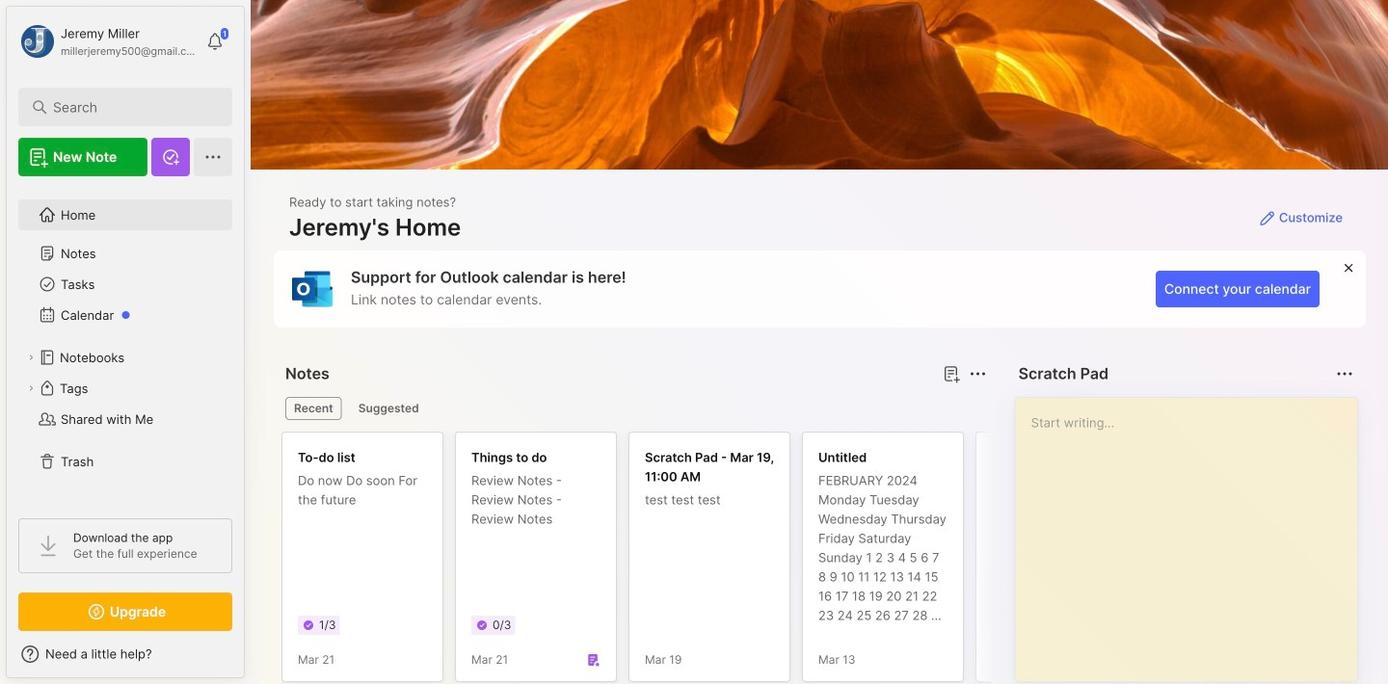Task type: describe. For each thing, give the bounding box(es) containing it.
tree inside the main element
[[7, 188, 244, 502]]

Search text field
[[53, 98, 207, 117]]

Start writing… text field
[[1032, 398, 1357, 666]]

2 tab from the left
[[350, 397, 428, 421]]



Task type: locate. For each thing, give the bounding box(es) containing it.
expand tags image
[[25, 383, 37, 394]]

1 tab from the left
[[285, 397, 342, 421]]

None search field
[[53, 95, 207, 119]]

0 horizontal spatial tab
[[285, 397, 342, 421]]

tab list
[[285, 397, 984, 421]]

Account field
[[18, 22, 197, 61]]

tree
[[7, 188, 244, 502]]

main element
[[0, 0, 251, 685]]

click to collapse image
[[244, 649, 258, 672]]

expand notebooks image
[[25, 352, 37, 364]]

WHAT'S NEW field
[[7, 639, 244, 670]]

row group
[[282, 432, 1389, 685]]

tab
[[285, 397, 342, 421], [350, 397, 428, 421]]

none search field inside the main element
[[53, 95, 207, 119]]

1 horizontal spatial tab
[[350, 397, 428, 421]]



Task type: vqa. For each thing, say whether or not it's contained in the screenshot.
FOR related to 7
no



